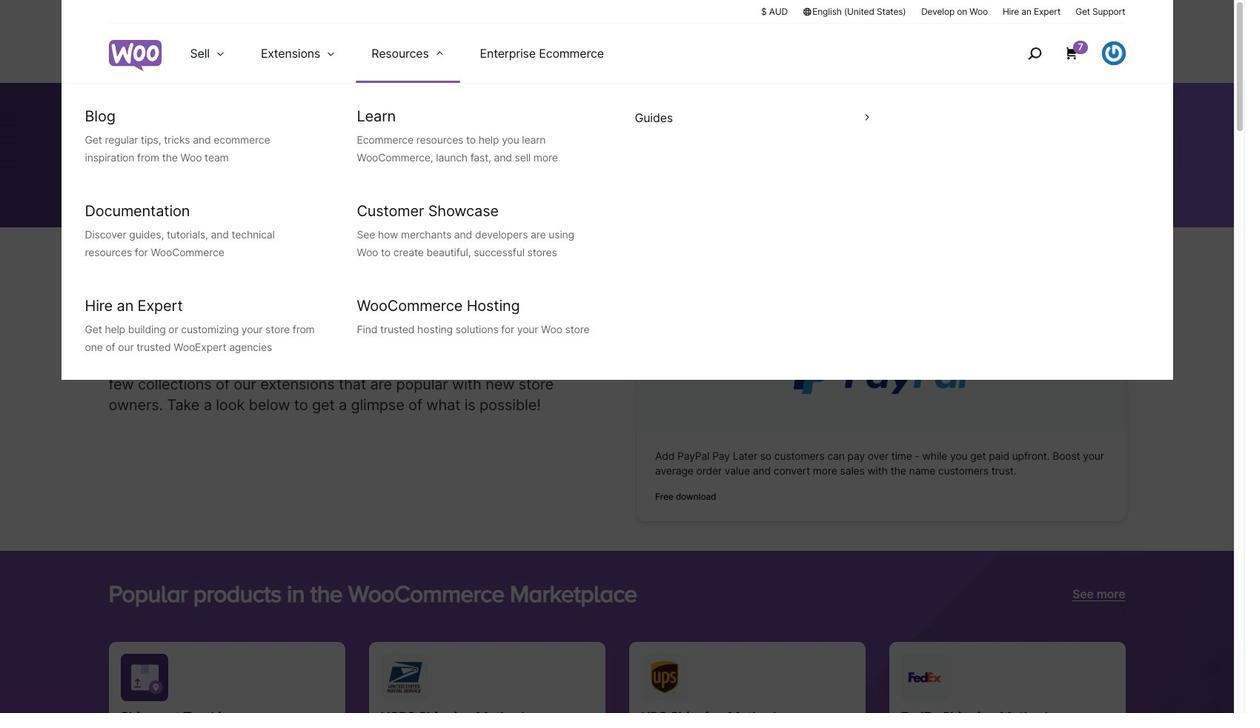 Task type: vqa. For each thing, say whether or not it's contained in the screenshot.
Service navigation menu Element
yes



Task type: describe. For each thing, give the bounding box(es) containing it.
open account menu image
[[1102, 42, 1126, 65]]

search image
[[1023, 42, 1047, 65]]



Task type: locate. For each thing, give the bounding box(es) containing it.
service navigation menu element
[[996, 29, 1126, 77]]



